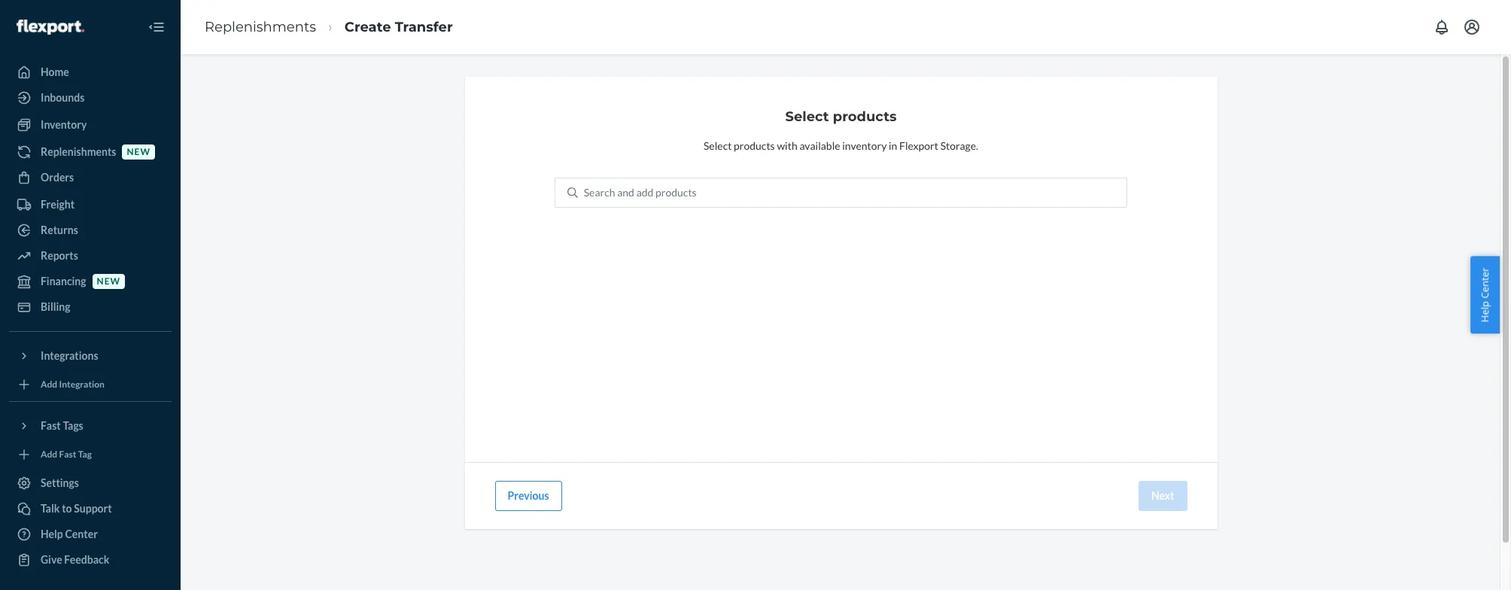 Task type: vqa. For each thing, say whether or not it's contained in the screenshot.
the available
yes



Task type: locate. For each thing, give the bounding box(es) containing it.
freight link
[[9, 193, 172, 217]]

give
[[41, 553, 62, 566]]

select for select products
[[785, 108, 829, 125]]

fast left tag
[[59, 449, 76, 460]]

center inside 'button'
[[1478, 268, 1492, 299]]

2 horizontal spatial products
[[833, 108, 897, 125]]

add for add fast tag
[[41, 449, 57, 460]]

fast left tags
[[41, 419, 61, 432]]

products for select products with available inventory in flexport storage.
[[734, 139, 775, 152]]

talk to support button
[[9, 497, 172, 521]]

1 vertical spatial replenishments
[[41, 145, 116, 158]]

1 horizontal spatial help center
[[1478, 268, 1492, 322]]

products up inventory
[[833, 108, 897, 125]]

0 vertical spatial add
[[41, 379, 57, 390]]

add left the integration
[[41, 379, 57, 390]]

transfer
[[395, 19, 453, 35]]

0 horizontal spatial products
[[656, 186, 697, 199]]

inventory
[[41, 118, 87, 131]]

0 vertical spatial help center
[[1478, 268, 1492, 322]]

1 add from the top
[[41, 379, 57, 390]]

orders
[[41, 171, 74, 184]]

0 vertical spatial fast
[[41, 419, 61, 432]]

to
[[62, 502, 72, 515]]

0 horizontal spatial center
[[65, 528, 98, 540]]

search and add products
[[584, 186, 697, 199]]

products left with
[[734, 139, 775, 152]]

center
[[1478, 268, 1492, 299], [65, 528, 98, 540]]

integrations
[[41, 349, 98, 362]]

0 vertical spatial replenishments
[[205, 19, 316, 35]]

add
[[41, 379, 57, 390], [41, 449, 57, 460]]

new down reports link
[[97, 276, 120, 287]]

create transfer link
[[344, 19, 453, 35]]

0 vertical spatial new
[[127, 146, 150, 158]]

1 horizontal spatial new
[[127, 146, 150, 158]]

select left with
[[704, 139, 732, 152]]

select up available
[[785, 108, 829, 125]]

talk to support
[[41, 502, 112, 515]]

0 vertical spatial center
[[1478, 268, 1492, 299]]

help center
[[1478, 268, 1492, 322], [41, 528, 98, 540]]

new
[[127, 146, 150, 158], [97, 276, 120, 287]]

help center button
[[1471, 256, 1500, 334]]

financing
[[41, 275, 86, 288]]

1 horizontal spatial center
[[1478, 268, 1492, 299]]

fast tags
[[41, 419, 83, 432]]

1 horizontal spatial replenishments
[[205, 19, 316, 35]]

fast
[[41, 419, 61, 432], [59, 449, 76, 460]]

add up settings
[[41, 449, 57, 460]]

select products
[[785, 108, 897, 125]]

2 vertical spatial products
[[656, 186, 697, 199]]

in
[[889, 139, 897, 152]]

next button
[[1139, 481, 1187, 511]]

0 horizontal spatial new
[[97, 276, 120, 287]]

1 vertical spatial select
[[704, 139, 732, 152]]

new for replenishments
[[127, 146, 150, 158]]

2 add from the top
[[41, 449, 57, 460]]

home link
[[9, 60, 172, 84]]

select for select products with available inventory in flexport storage.
[[704, 139, 732, 152]]

add for add integration
[[41, 379, 57, 390]]

products right add
[[656, 186, 697, 199]]

1 vertical spatial add
[[41, 449, 57, 460]]

flexport
[[899, 139, 939, 152]]

home
[[41, 65, 69, 78]]

replenishments
[[205, 19, 316, 35], [41, 145, 116, 158]]

settings
[[41, 476, 79, 489]]

1 horizontal spatial products
[[734, 139, 775, 152]]

next
[[1151, 489, 1174, 502]]

open account menu image
[[1463, 18, 1481, 36]]

help center link
[[9, 522, 172, 546]]

1 horizontal spatial select
[[785, 108, 829, 125]]

returns
[[41, 224, 78, 236]]

1 vertical spatial new
[[97, 276, 120, 287]]

new up orders link
[[127, 146, 150, 158]]

with
[[777, 139, 798, 152]]

add integration
[[41, 379, 105, 390]]

0 vertical spatial products
[[833, 108, 897, 125]]

add fast tag
[[41, 449, 92, 460]]

help
[[1478, 301, 1492, 322], [41, 528, 63, 540]]

1 vertical spatial center
[[65, 528, 98, 540]]

integration
[[59, 379, 105, 390]]

1 horizontal spatial help
[[1478, 301, 1492, 322]]

1 vertical spatial help
[[41, 528, 63, 540]]

0 vertical spatial select
[[785, 108, 829, 125]]

storage.
[[941, 139, 978, 152]]

products
[[833, 108, 897, 125], [734, 139, 775, 152], [656, 186, 697, 199]]

select products with available inventory in flexport storage.
[[704, 139, 978, 152]]

flexport logo image
[[17, 19, 84, 34]]

1 vertical spatial products
[[734, 139, 775, 152]]

previous
[[508, 489, 549, 502]]

select
[[785, 108, 829, 125], [704, 139, 732, 152]]

0 vertical spatial help
[[1478, 301, 1492, 322]]

0 horizontal spatial replenishments
[[41, 145, 116, 158]]

replenishments link
[[205, 19, 316, 35]]

fast inside dropdown button
[[41, 419, 61, 432]]

previous button
[[495, 481, 562, 511]]

1 vertical spatial help center
[[41, 528, 98, 540]]

returns link
[[9, 218, 172, 242]]

help inside 'button'
[[1478, 301, 1492, 322]]

0 horizontal spatial select
[[704, 139, 732, 152]]



Task type: describe. For each thing, give the bounding box(es) containing it.
give feedback button
[[9, 548, 172, 572]]

0 horizontal spatial help
[[41, 528, 63, 540]]

orders link
[[9, 166, 172, 190]]

close navigation image
[[148, 18, 166, 36]]

reports link
[[9, 244, 172, 268]]

search image
[[567, 187, 578, 198]]

1 vertical spatial fast
[[59, 449, 76, 460]]

billing
[[41, 300, 70, 313]]

add
[[636, 186, 654, 199]]

support
[[74, 502, 112, 515]]

replenishments inside breadcrumbs navigation
[[205, 19, 316, 35]]

reports
[[41, 249, 78, 262]]

create transfer
[[344, 19, 453, 35]]

available
[[800, 139, 840, 152]]

fast tags button
[[9, 414, 172, 438]]

billing link
[[9, 295, 172, 319]]

feedback
[[64, 553, 109, 566]]

inbounds
[[41, 91, 85, 104]]

new for financing
[[97, 276, 120, 287]]

0 horizontal spatial help center
[[41, 528, 98, 540]]

integrations button
[[9, 344, 172, 368]]

inventory
[[842, 139, 887, 152]]

open notifications image
[[1433, 18, 1451, 36]]

freight
[[41, 198, 75, 211]]

products for select products
[[833, 108, 897, 125]]

and
[[617, 186, 634, 199]]

add integration link
[[9, 374, 172, 395]]

create
[[344, 19, 391, 35]]

inbounds link
[[9, 86, 172, 110]]

give feedback
[[41, 553, 109, 566]]

inventory link
[[9, 113, 172, 137]]

help center inside 'button'
[[1478, 268, 1492, 322]]

talk
[[41, 502, 60, 515]]

tag
[[78, 449, 92, 460]]

add fast tag link
[[9, 444, 172, 465]]

breadcrumbs navigation
[[193, 5, 465, 49]]

tags
[[63, 419, 83, 432]]

settings link
[[9, 471, 172, 495]]

search
[[584, 186, 615, 199]]



